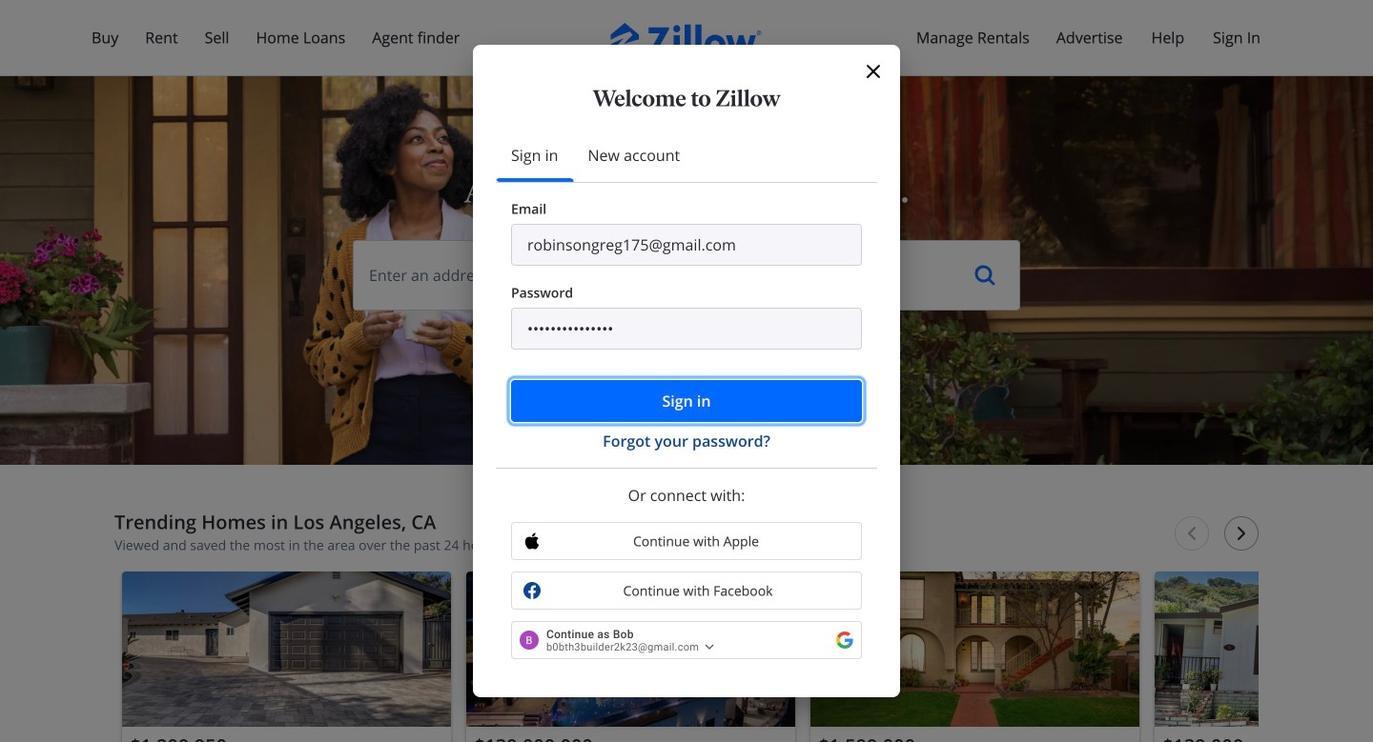 Task type: describe. For each thing, give the bounding box(es) containing it.
24425 woolsey canyon rd space 132, canoga park, ca 91304 element
[[1155, 572, 1373, 743]]

3 group from the left
[[811, 572, 1140, 743]]

authentication tabs tab list
[[496, 129, 877, 183]]

zillow logo image
[[610, 23, 763, 56]]

6065 pickford st #6067, los angeles, ca 90035 image
[[811, 572, 1140, 728]]

6065 pickford st #6067, los angeles, ca 90035 element
[[811, 572, 1140, 743]]

4 group from the left
[[1155, 572, 1373, 743]]

12429 burton st, north hollywood, ca 91605 element
[[122, 572, 451, 743]]

1200 bel air rd, los angeles, ca 90077 image
[[466, 572, 795, 728]]

12429 burton st, north hollywood, ca 91605 image
[[122, 572, 451, 728]]

home recommendations carousel element
[[114, 511, 1373, 743]]



Task type: locate. For each thing, give the bounding box(es) containing it.
None submit
[[511, 381, 862, 423]]

1 group from the left
[[122, 572, 451, 743]]

1200 bel air rd, los angeles, ca 90077 element
[[466, 572, 795, 743]]

group
[[122, 572, 451, 743], [466, 572, 795, 743], [811, 572, 1140, 743], [1155, 572, 1373, 743]]

sign in actions group
[[511, 381, 862, 453]]

list
[[114, 565, 1373, 743]]

main navigation
[[0, 0, 1373, 315]]

24425 woolsey canyon rd space 132, canoga park, ca 91304 image
[[1155, 572, 1373, 728]]

dialog
[[473, 45, 900, 698]]

Enter password password field
[[511, 308, 862, 350]]

2 group from the left
[[466, 572, 795, 743]]

Enter email email field
[[511, 224, 862, 266]]



Task type: vqa. For each thing, say whether or not it's contained in the screenshot.
the Omaha real estate link
no



